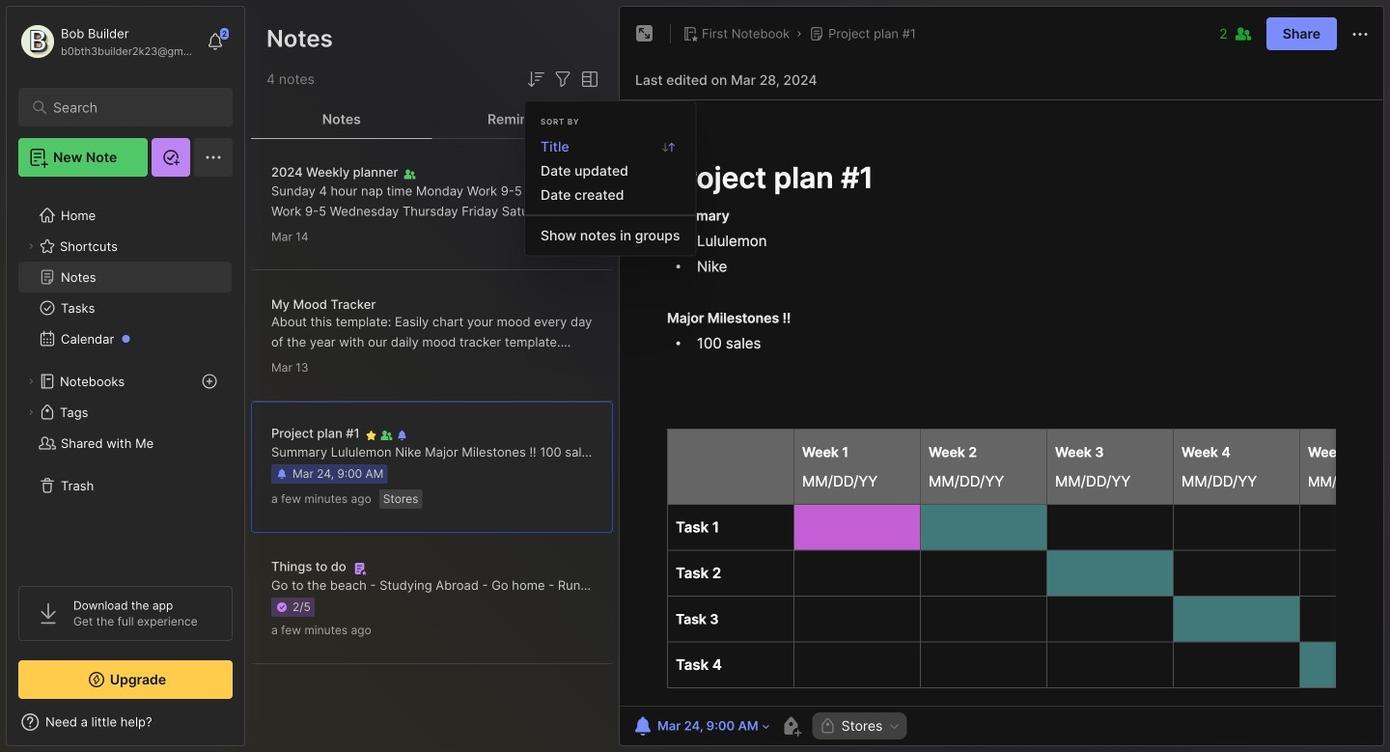 Task type: locate. For each thing, give the bounding box(es) containing it.
tree
[[7, 188, 244, 569]]

None search field
[[53, 96, 207, 119]]

note window element
[[619, 6, 1385, 751]]

tab list
[[251, 100, 613, 139]]

Account field
[[18, 22, 197, 61]]

View options field
[[575, 68, 602, 91]]

dropdown list menu
[[525, 134, 696, 248]]

expand note image
[[633, 22, 657, 45]]

Edit reminder field
[[630, 713, 772, 740]]

main element
[[0, 0, 251, 752]]

expand notebooks image
[[25, 376, 37, 387]]

Sort options field
[[524, 68, 547, 91]]



Task type: vqa. For each thing, say whether or not it's contained in the screenshot.
'More actions and view options' icon
no



Task type: describe. For each thing, give the bounding box(es) containing it.
add tag image
[[780, 715, 803, 738]]

Add filters field
[[551, 68, 575, 91]]

none search field inside main element
[[53, 96, 207, 119]]

click to collapse image
[[244, 716, 258, 740]]

more actions image
[[1349, 23, 1372, 46]]

tree inside main element
[[7, 188, 244, 569]]

Stores Tag actions field
[[883, 719, 901, 733]]

More actions field
[[1349, 22, 1372, 46]]

Search text field
[[53, 98, 207, 117]]

Note Editor text field
[[620, 99, 1384, 706]]

WHAT'S NEW field
[[7, 707, 244, 738]]

expand tags image
[[25, 407, 37, 418]]

add filters image
[[551, 68, 575, 91]]



